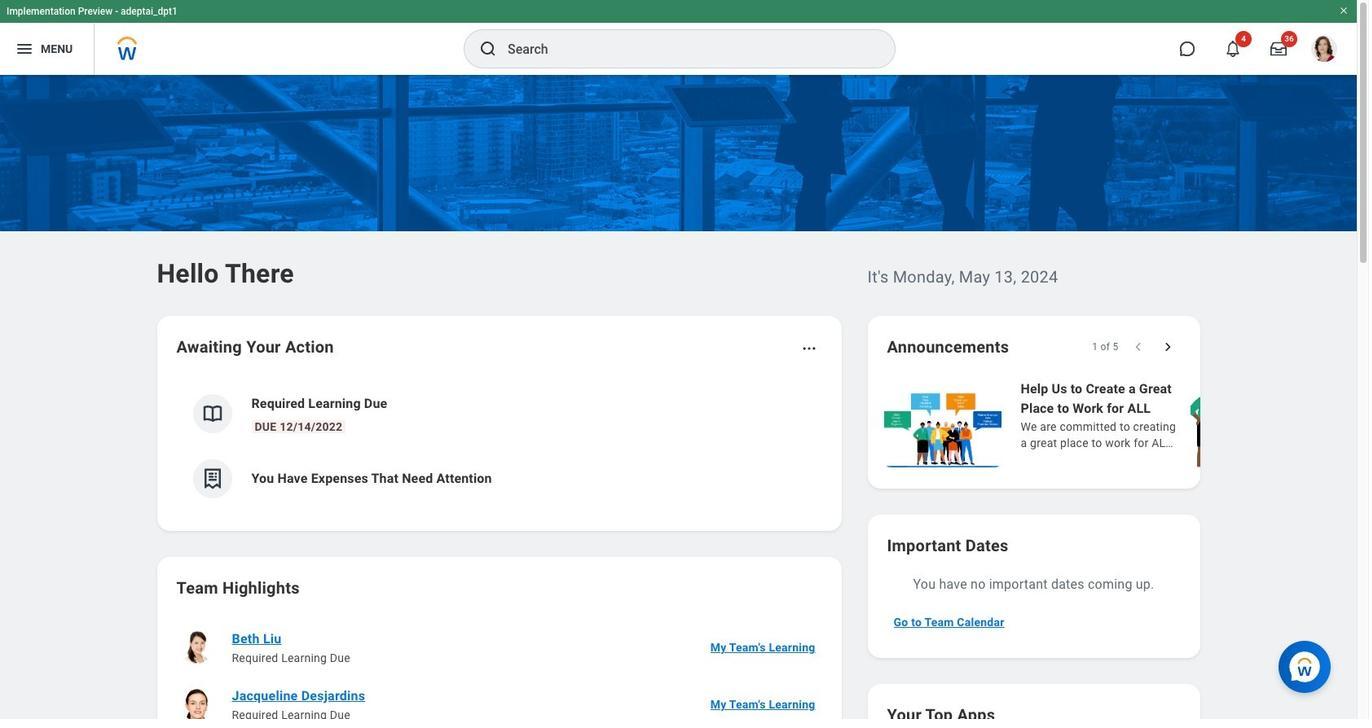 Task type: vqa. For each thing, say whether or not it's contained in the screenshot.
7th menu item from the top
no



Task type: locate. For each thing, give the bounding box(es) containing it.
main content
[[0, 75, 1370, 720]]

close environment banner image
[[1340, 6, 1349, 15]]

justify image
[[15, 39, 34, 59]]

chevron right small image
[[1160, 339, 1176, 355]]

dashboard expenses image
[[200, 467, 225, 492]]

Search Workday  search field
[[508, 31, 862, 67]]

search image
[[479, 39, 498, 59]]

list
[[881, 378, 1370, 470], [177, 382, 822, 512], [177, 620, 822, 720]]

banner
[[0, 0, 1358, 75]]

profile logan mcneil image
[[1312, 36, 1338, 65]]

status
[[1093, 341, 1119, 354]]

chevron left small image
[[1130, 339, 1147, 355]]



Task type: describe. For each thing, give the bounding box(es) containing it.
inbox large image
[[1271, 41, 1287, 57]]

related actions image
[[801, 341, 817, 357]]

notifications large image
[[1225, 41, 1242, 57]]

book open image
[[200, 402, 225, 426]]



